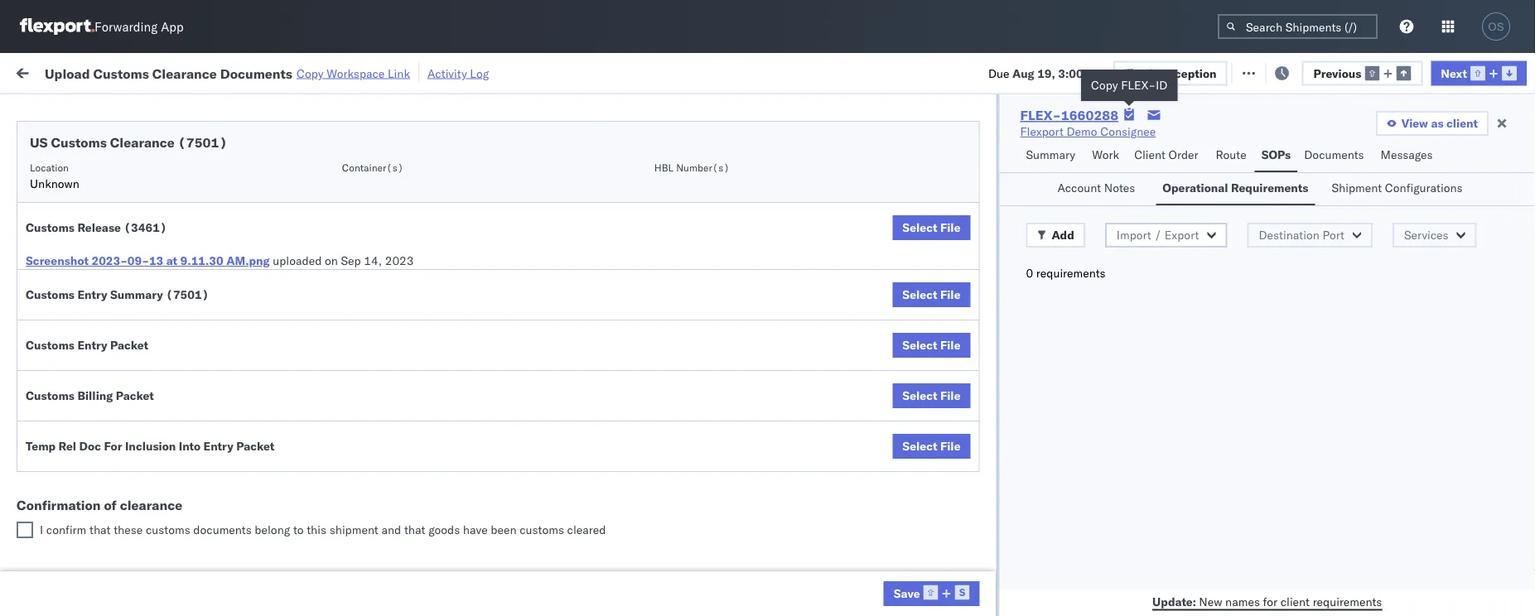 Task type: vqa. For each thing, say whether or not it's contained in the screenshot.


Task type: describe. For each thing, give the bounding box(es) containing it.
fcl for confirm pickup from los angeles, ca link
[[557, 458, 578, 472]]

activity log
[[427, 66, 489, 80]]

pm for 11:30
[[309, 567, 327, 582]]

due
[[988, 66, 1009, 80]]

1 horizontal spatial file exception
[[1253, 64, 1330, 79]]

1 2:59 am edt, nov 5, 2022 from the top
[[274, 166, 419, 181]]

pm for 7:00
[[302, 458, 320, 472]]

1 vertical spatial account
[[827, 567, 871, 582]]

select for customs release (3461)
[[902, 220, 937, 235]]

upload for upload customs clearance documents
[[38, 339, 76, 354]]

schedule for 2nd schedule pickup from los angeles, ca button from the bottom
[[38, 384, 87, 398]]

pickup for first schedule pickup from los angeles, ca button from the bottom
[[90, 530, 126, 544]]

activity log button
[[427, 63, 489, 83]]

sops button
[[1255, 140, 1298, 172]]

4 flex-1846748 from the top
[[939, 275, 1025, 290]]

confirm delivery link
[[38, 493, 126, 509]]

pickup for confirm pickup from los angeles, ca button
[[83, 457, 119, 471]]

los for 3rd schedule pickup from los angeles, ca button from the top
[[156, 311, 175, 326]]

view as client
[[1402, 116, 1478, 130]]

am.png
[[226, 254, 270, 268]]

confirm delivery button
[[38, 493, 126, 511]]

0 vertical spatial requirements
[[1036, 266, 1106, 280]]

13
[[149, 254, 163, 268]]

5 schedule pickup from los angeles, ca from the top
[[38, 530, 242, 544]]

schedule for 4th schedule pickup from los angeles, ca button from the bottom
[[38, 238, 87, 253]]

account inside account notes button
[[1057, 181, 1101, 195]]

4 schedule delivery appointment link from the top
[[38, 565, 204, 582]]

customs up 'screenshot'
[[26, 220, 75, 235]]

fcl for schedule pickup from los angeles, ca link related to first schedule pickup from los angeles, ca button from the bottom
[[557, 531, 578, 545]]

angeles, for 2nd schedule pickup from los angeles, ca button from the bottom
[[178, 384, 223, 398]]

container numbers button
[[1040, 125, 1134, 155]]

clearance for upload customs clearance documents copy workspace link
[[152, 65, 217, 81]]

flexport demo consignee link
[[1020, 123, 1156, 140]]

hbl number(s)
[[654, 161, 730, 174]]

container numbers
[[1048, 129, 1093, 155]]

forwarding app
[[94, 19, 184, 34]]

1 edt, from the top
[[324, 166, 349, 181]]

9,
[[376, 348, 386, 363]]

5 5, from the top
[[377, 312, 387, 326]]

packet for customs entry packet
[[110, 338, 148, 353]]

13,
[[373, 531, 391, 545]]

1 schedule delivery appointment link from the top
[[38, 164, 204, 181]]

consignee
[[1100, 124, 1156, 139]]

i confirm that these customs documents belong to this shipment and that goods have been customs cleared
[[40, 523, 606, 537]]

select file button for customs release (3461)
[[893, 215, 971, 240]]

pickup for 2nd schedule pickup from los angeles, ca button from the bottom
[[90, 384, 126, 398]]

route button
[[1209, 140, 1255, 172]]

2 schedule pickup from los angeles, ca button from the top
[[38, 237, 242, 256]]

file for customs entry summary (7501)
[[940, 287, 961, 302]]

to
[[293, 523, 304, 537]]

2 hlxu8034992 from the top
[[1224, 202, 1305, 217]]

10 resize handle column header from the left
[[1454, 128, 1474, 616]]

2 edt, from the top
[[324, 203, 349, 217]]

from for schedule pickup from los angeles, ca link for 2nd schedule pickup from los angeles, ca button from the bottom
[[129, 384, 153, 398]]

am right 2:00
[[302, 348, 321, 363]]

3 hlxu8034992 from the top
[[1224, 239, 1305, 253]]

6 2:59 from the top
[[274, 421, 299, 436]]

ca for 2nd schedule pickup from los angeles, ca button from the bottom
[[226, 384, 242, 398]]

customs left billing
[[26, 389, 75, 403]]

2 flex-1846748 from the top
[[939, 203, 1025, 217]]

order
[[1169, 147, 1198, 162]]

0 requirements
[[1026, 266, 1106, 280]]

save button
[[884, 582, 980, 606]]

demo
[[1067, 124, 1097, 139]]

filtered
[[17, 101, 57, 116]]

documents
[[193, 523, 252, 537]]

2 ocean fcl from the top
[[520, 275, 578, 290]]

schedule pickup from los angeles, ca link for 4th schedule pickup from los angeles, ca button from the bottom
[[38, 237, 242, 254]]

shipment configurations button
[[1325, 173, 1477, 205]]

sops
[[1262, 147, 1291, 162]]

3 schedule delivery appointment link from the top
[[38, 420, 204, 436]]

Search Shipments (/) text field
[[1218, 14, 1378, 39]]

operator
[[1372, 135, 1412, 148]]

integration
[[742, 567, 799, 582]]

workitem
[[18, 135, 62, 148]]

11:30
[[274, 567, 306, 582]]

5 1846748 from the top
[[974, 312, 1025, 326]]

11:30 pm est, jan 23, 2023
[[274, 567, 429, 582]]

view
[[1402, 116, 1428, 130]]

message
[[222, 64, 268, 79]]

clearance for us customs clearance (7501)
[[110, 134, 175, 151]]

confirm pickup from los angeles, ca button
[[38, 456, 235, 474]]

los for confirm pickup from los angeles, ca button
[[149, 457, 168, 471]]

2 1846748 from the top
[[974, 203, 1025, 217]]

3 ceau7522281, from the top
[[1048, 239, 1133, 253]]

clearance
[[120, 497, 182, 514]]

ca for confirm pickup from los angeles, ca button
[[220, 457, 235, 471]]

operational
[[1163, 181, 1228, 195]]

account notes
[[1057, 181, 1135, 195]]

confirm delivery
[[38, 493, 126, 508]]

work button
[[1086, 140, 1128, 172]]

4 flex-1889466 from the top
[[939, 494, 1025, 509]]

1 2:59 from the top
[[274, 166, 299, 181]]

0 vertical spatial at
[[329, 64, 339, 79]]

2023 for 13,
[[393, 531, 422, 545]]

8 resize handle column header from the left
[[1131, 128, 1151, 616]]

i
[[40, 523, 43, 537]]

requirements
[[1231, 181, 1309, 195]]

destination
[[1259, 228, 1320, 242]]

new
[[1199, 594, 1222, 609]]

1 that from the left
[[89, 523, 111, 537]]

Search Work text field
[[979, 59, 1159, 84]]

fcl for 1st the schedule delivery appointment link from the bottom
[[557, 567, 578, 582]]

1 ceau7522281, from the top
[[1048, 166, 1133, 180]]

9.11.30
[[180, 254, 223, 268]]

port
[[1323, 228, 1345, 242]]

2 that from the left
[[404, 523, 425, 537]]

5 resize handle column header from the left
[[714, 128, 734, 616]]

select file for customs entry packet
[[902, 338, 961, 353]]

delivery for "confirm delivery" button
[[83, 493, 126, 508]]

customs entry summary (7501)
[[26, 287, 209, 302]]

summary button
[[1019, 140, 1086, 172]]

angeles, for confirm pickup from los angeles, ca button
[[171, 457, 217, 471]]

angeles, for 3rd schedule pickup from los angeles, ca button from the top
[[178, 311, 223, 326]]

customs inside upload customs clearance documents
[[79, 339, 125, 354]]

ocean fcl for upload customs clearance documents link
[[520, 348, 578, 363]]

from for 4th schedule pickup from los angeles, ca button from the bottom's schedule pickup from los angeles, ca link
[[129, 238, 153, 253]]

est, for 2:59 am est, jan 13, 2023
[[324, 531, 348, 545]]

2 vertical spatial packet
[[236, 439, 274, 454]]

sep
[[341, 254, 361, 268]]

1 flex-1846748 from the top
[[939, 166, 1025, 181]]

fcl for schedule pickup from los angeles, ca link associated with first schedule pickup from los angeles, ca button from the top of the page
[[557, 203, 578, 217]]

schedule for 3rd schedule pickup from los angeles, ca button from the top
[[38, 311, 87, 326]]

2 test123456 from the top
[[1159, 203, 1229, 217]]

4 5, from the top
[[377, 275, 387, 290]]

aug
[[1012, 66, 1035, 80]]

dec for 23,
[[350, 458, 372, 472]]

4 schedule delivery appointment button from the top
[[38, 565, 204, 584]]

est, for 2:00 am est, nov 9, 2022
[[324, 348, 348, 363]]

os button
[[1477, 7, 1515, 46]]

destination port button
[[1247, 223, 1373, 248]]

1893174
[[974, 531, 1025, 545]]

3 1846748 from the top
[[974, 239, 1025, 254]]

3 resize handle column header from the left
[[492, 128, 512, 616]]

this
[[307, 523, 326, 537]]

flexport. image
[[20, 18, 94, 35]]

2023 for 23,
[[400, 567, 429, 582]]

flexport
[[1020, 124, 1064, 139]]

-
[[874, 567, 881, 582]]

los for 4th schedule pickup from los angeles, ca button from the bottom
[[156, 238, 175, 253]]

am right 3:00
[[1086, 66, 1105, 80]]

1 hlxu8034992 from the top
[[1224, 166, 1305, 180]]

2 2:59 from the top
[[274, 203, 299, 217]]

am down uploaded
[[302, 275, 321, 290]]

client order
[[1134, 147, 1198, 162]]

3 schedule delivery appointment button from the top
[[38, 420, 204, 438]]

view as client button
[[1376, 111, 1489, 136]]

delivery for 2nd schedule delivery appointment button from the bottom
[[90, 420, 133, 435]]

messages button
[[1374, 140, 1442, 172]]

2:00 am est, nov 9, 2022
[[274, 348, 418, 363]]

update: new names for client requirements
[[1153, 594, 1382, 609]]

customs up customs billing packet
[[26, 338, 75, 353]]

client
[[1134, 147, 1166, 162]]

actions
[[1484, 135, 1518, 148]]

belong
[[255, 523, 290, 537]]

2 5, from the top
[[377, 203, 387, 217]]

1 5, from the top
[[377, 166, 387, 181]]

schedule delivery appointment for first the schedule delivery appointment link from the top
[[38, 165, 204, 180]]

customs down by:
[[51, 134, 107, 151]]

3 1889466 from the top
[[974, 458, 1025, 472]]

schedule for first schedule pickup from los angeles, ca button from the bottom
[[38, 530, 87, 544]]

los for 2nd schedule pickup from los angeles, ca button from the bottom
[[156, 384, 175, 398]]

angeles, for first schedule pickup from los angeles, ca button from the top of the page
[[178, 202, 223, 216]]

file for temp rel doc for inclusion into entry packet
[[940, 439, 961, 454]]

appointment for 1st the schedule delivery appointment link from the bottom
[[136, 566, 204, 581]]

am left sep
[[302, 239, 321, 254]]

2 customs from the left
[[520, 523, 564, 537]]

3 schedule pickup from los angeles, ca button from the top
[[38, 310, 242, 328]]

and
[[381, 523, 401, 537]]

7 2:59 from the top
[[274, 531, 299, 545]]

save
[[894, 586, 920, 601]]

am up 2:00 am est, nov 9, 2022
[[302, 312, 321, 326]]

copy inside upload customs clearance documents copy workspace link
[[297, 66, 324, 80]]

1 schedule delivery appointment button from the top
[[38, 164, 204, 183]]

4 resize handle column header from the left
[[603, 128, 623, 616]]

3 flex-1889466 from the top
[[939, 458, 1025, 472]]

5 2:59 from the top
[[274, 312, 299, 326]]

activity
[[427, 66, 467, 80]]

23, for 2023
[[379, 567, 397, 582]]

2 resize handle column header from the left
[[433, 128, 453, 616]]

3 2:59 am edt, nov 5, 2022 from the top
[[274, 239, 419, 254]]

appointment for second the schedule delivery appointment link
[[136, 275, 204, 289]]

work inside button
[[1092, 147, 1119, 162]]

cleared
[[567, 523, 606, 537]]

lagerfeld
[[908, 567, 957, 582]]

2 fcl from the top
[[557, 275, 578, 290]]

screenshot
[[26, 254, 89, 268]]

7:00
[[274, 458, 299, 472]]

test123456 for schedule pickup from los angeles, ca
[[1159, 239, 1229, 254]]

1 vertical spatial client
[[1281, 594, 1310, 609]]

file for customs release (3461)
[[940, 220, 961, 235]]

delivery for 4th schedule delivery appointment button from the top
[[90, 566, 133, 581]]

4 schedule pickup from los angeles, ca button from the top
[[38, 383, 242, 401]]

3 ceau7522281, hlxu6269489, hlxu8034992 from the top
[[1048, 239, 1305, 253]]

batch action
[[1443, 64, 1515, 79]]

upload for upload customs clearance documents copy workspace link
[[45, 65, 90, 81]]

6 flex-1846748 from the top
[[939, 348, 1025, 363]]

4 1846748 from the top
[[974, 275, 1025, 290]]

5 schedule pickup from los angeles, ca button from the top
[[38, 529, 242, 547]]

11 resize handle column header from the left
[[1505, 128, 1525, 616]]

from for confirm pickup from los angeles, ca link
[[122, 457, 146, 471]]

import / export
[[1117, 228, 1199, 242]]

by:
[[60, 101, 76, 116]]

confirm pickup from los angeles, ca
[[38, 457, 235, 471]]

1 1889466 from the top
[[974, 385, 1025, 399]]

been
[[491, 523, 517, 537]]

batch action button
[[1417, 59, 1526, 84]]

select file button for customs entry packet
[[893, 333, 971, 358]]

fcl for schedule pickup from los angeles, ca link for 3rd schedule pickup from los angeles, ca button from the top
[[557, 312, 578, 326]]

documents for upload customs clearance documents
[[38, 356, 98, 370]]

these
[[114, 523, 143, 537]]

1 resize handle column header from the left
[[244, 128, 264, 616]]

23, for 2022
[[375, 458, 393, 472]]

have
[[463, 523, 488, 537]]

9 resize handle column header from the left
[[1344, 128, 1363, 616]]

2 flex-1889466 from the top
[[939, 421, 1025, 436]]

schedule for first schedule pickup from los angeles, ca button from the top of the page
[[38, 202, 87, 216]]

est, for 11:30 pm est, jan 23, 2023
[[330, 567, 355, 582]]

next button
[[1431, 61, 1527, 86]]

3 2:59 from the top
[[274, 239, 299, 254]]

pickup for 3rd schedule pickup from los angeles, ca button from the top
[[90, 311, 126, 326]]

angeles, for first schedule pickup from los angeles, ca button from the bottom
[[178, 530, 223, 544]]

6 resize handle column header from the left
[[884, 128, 904, 616]]

759 at risk
[[304, 64, 361, 79]]

select file button for temp rel doc for inclusion into entry packet
[[893, 434, 971, 459]]

ocean fcl for schedule pickup from los angeles, ca link associated with first schedule pickup from los angeles, ca button from the top of the page
[[520, 203, 578, 217]]



Task type: locate. For each thing, give the bounding box(es) containing it.
account
[[1057, 181, 1101, 195], [827, 567, 871, 582]]

customs entry packet
[[26, 338, 148, 353]]

customs down forwarding
[[93, 65, 149, 81]]

documents left 759 in the top left of the page
[[220, 65, 292, 81]]

0 vertical spatial entry
[[77, 287, 107, 302]]

work inside button
[[180, 64, 209, 79]]

clearance down the customs entry summary (7501)
[[128, 339, 181, 354]]

schedule pickup from los angeles, ca up '(3461)'
[[38, 202, 242, 216]]

import inside button
[[139, 64, 177, 79]]

schedule pickup from los angeles, ca link up '(3461)'
[[38, 201, 242, 217]]

1 test123456 from the top
[[1159, 166, 1229, 181]]

log
[[470, 66, 489, 80]]

summary down flexport
[[1026, 147, 1075, 162]]

0 vertical spatial packet
[[110, 338, 148, 353]]

customs
[[146, 523, 190, 537], [520, 523, 564, 537]]

0 vertical spatial account
[[1057, 181, 1101, 195]]

delivery for 1st schedule delivery appointment button from the top of the page
[[90, 165, 133, 180]]

4 schedule delivery appointment from the top
[[38, 566, 204, 581]]

hlxu6269489, for second the schedule delivery appointment link
[[1136, 275, 1221, 290]]

upload up customs billing packet
[[38, 339, 76, 354]]

los down clearance at the bottom of the page
[[156, 530, 175, 544]]

5 flex-1846748 from the top
[[939, 312, 1025, 326]]

1 schedule delivery appointment from the top
[[38, 165, 204, 180]]

entry for packet
[[77, 338, 107, 353]]

est, down 2:59 am est, dec 14, 2022
[[323, 458, 348, 472]]

dec up 7:00 pm est, dec 23, 2022
[[351, 421, 373, 436]]

4 2:59 from the top
[[274, 275, 299, 290]]

1 vertical spatial 14,
[[376, 421, 394, 436]]

track
[[421, 64, 448, 79]]

previous
[[1314, 66, 1361, 80]]

1 vertical spatial pm
[[309, 567, 327, 582]]

5 select from the top
[[902, 439, 937, 454]]

schedule up rel
[[38, 420, 87, 435]]

on right 205
[[405, 64, 418, 79]]

schedule pickup from los angeles, ca
[[38, 202, 242, 216], [38, 238, 242, 253], [38, 311, 242, 326], [38, 384, 242, 398], [38, 530, 242, 544]]

workspace
[[327, 66, 385, 80]]

0 horizontal spatial on
[[325, 254, 338, 268]]

requirements right 'for'
[[1313, 594, 1382, 609]]

operational requirements button
[[1156, 173, 1315, 205]]

schedule down confirm
[[38, 566, 87, 581]]

schedule pickup from los angeles, ca up 09-
[[38, 238, 242, 253]]

container(s)
[[342, 161, 404, 174]]

6 fcl from the top
[[557, 458, 578, 472]]

schedule delivery appointment down 2023-
[[38, 275, 204, 289]]

numbers for container numbers
[[1048, 142, 1089, 155]]

summary
[[1026, 147, 1075, 162], [110, 287, 163, 302]]

hlxu6269489, up export
[[1136, 202, 1221, 217]]

ca inside confirm pickup from los angeles, ca link
[[220, 457, 235, 471]]

services
[[1404, 228, 1449, 242]]

1 horizontal spatial requirements
[[1313, 594, 1382, 609]]

2023 down the and
[[400, 567, 429, 582]]

schedule down unknown
[[38, 202, 87, 216]]

est, for 7:00 pm est, dec 23, 2022
[[323, 458, 348, 472]]

confirm for confirm pickup from los angeles, ca
[[38, 457, 80, 471]]

0 vertical spatial confirm
[[38, 457, 80, 471]]

at left risk
[[329, 64, 339, 79]]

my
[[17, 60, 43, 83]]

1 vertical spatial 2023
[[393, 531, 422, 545]]

from down temp rel doc for inclusion into entry packet
[[122, 457, 146, 471]]

2:59 am est, dec 14, 2022
[[274, 421, 425, 436]]

2 1889466 from the top
[[974, 421, 1025, 436]]

(7501) down 9.11.30
[[166, 287, 209, 302]]

schedule delivery appointment link down 2023-
[[38, 274, 204, 290]]

(7501) for customs entry summary (7501)
[[166, 287, 209, 302]]

1 vertical spatial import
[[1117, 228, 1151, 242]]

3 appointment from the top
[[136, 420, 204, 435]]

resize handle column header
[[244, 128, 264, 616], [433, 128, 453, 616], [492, 128, 512, 616], [603, 128, 623, 616], [714, 128, 734, 616], [884, 128, 904, 616], [1020, 128, 1040, 616], [1131, 128, 1151, 616], [1344, 128, 1363, 616], [1454, 128, 1474, 616], [1505, 128, 1525, 616]]

documents for upload customs clearance documents copy workspace link
[[220, 65, 292, 81]]

file
[[1253, 64, 1273, 79], [1139, 66, 1160, 80], [940, 220, 961, 235], [940, 287, 961, 302], [940, 338, 961, 353], [940, 389, 961, 403], [940, 439, 961, 454]]

select file button for customs billing packet
[[893, 384, 971, 408]]

clearance down 'import work' button
[[110, 134, 175, 151]]

2 confirm from the top
[[38, 493, 80, 508]]

angeles, inside button
[[171, 457, 217, 471]]

5 ocean fcl from the top
[[520, 421, 578, 436]]

1 hlxu6269489, from the top
[[1136, 166, 1221, 180]]

upload inside upload customs clearance documents
[[38, 339, 76, 354]]

los inside confirm pickup from los angeles, ca link
[[149, 457, 168, 471]]

1 vertical spatial documents
[[1304, 147, 1364, 162]]

4 select file from the top
[[902, 389, 961, 403]]

hlxu6269489,
[[1136, 166, 1221, 180], [1136, 202, 1221, 217], [1136, 239, 1221, 253], [1136, 275, 1221, 290]]

ocean fcl for 1st the schedule delivery appointment link from the bottom
[[520, 567, 578, 582]]

flex-2130387
[[939, 567, 1025, 582]]

2 vertical spatial documents
[[38, 356, 98, 370]]

2 appointment from the top
[[136, 275, 204, 289]]

customs billing packet
[[26, 389, 154, 403]]

4 schedule from the top
[[38, 275, 87, 289]]

import for import / export
[[1117, 228, 1151, 242]]

that
[[89, 523, 111, 537], [404, 523, 425, 537]]

schedule down "customs entry packet"
[[38, 384, 87, 398]]

2:59 am est, jan 13, 2023
[[274, 531, 422, 545]]

0 horizontal spatial exception
[[1162, 66, 1217, 80]]

pickup down the of
[[90, 530, 126, 544]]

3 flex-1846748 from the top
[[939, 239, 1025, 254]]

1 vertical spatial requirements
[[1313, 594, 1382, 609]]

0 horizontal spatial import
[[139, 64, 177, 79]]

est, up 7:00 pm est, dec 23, 2022
[[324, 421, 348, 436]]

2 hlxu6269489, from the top
[[1136, 202, 1221, 217]]

schedule pickup from los angeles, ca button down the customs entry summary (7501)
[[38, 310, 242, 328]]

1 vertical spatial confirm
[[38, 493, 80, 508]]

next
[[1441, 66, 1467, 80]]

3 select from the top
[[902, 338, 937, 353]]

4 hlxu6269489, from the top
[[1136, 275, 1221, 290]]

mbl/mawb numbers
[[1159, 135, 1260, 148]]

copy right (0)
[[297, 66, 324, 80]]

confirmation
[[17, 497, 101, 514]]

5 fcl from the top
[[557, 421, 578, 436]]

2 vertical spatial clearance
[[128, 339, 181, 354]]

schedule delivery appointment down these
[[38, 566, 204, 581]]

9 schedule from the top
[[38, 566, 87, 581]]

schedule delivery appointment for third the schedule delivery appointment link
[[38, 420, 204, 435]]

test123456 for schedule delivery appointment
[[1159, 166, 1229, 181]]

schedule pickup from los angeles, ca link down clearance at the bottom of the page
[[38, 529, 242, 546]]

1 horizontal spatial copy
[[1091, 78, 1118, 92]]

schedule pickup from los angeles, ca link down upload customs clearance documents button
[[38, 383, 242, 400]]

2 schedule pickup from los angeles, ca from the top
[[38, 238, 242, 253]]

dec down 2:59 am est, dec 14, 2022
[[350, 458, 372, 472]]

select file for customs billing packet
[[902, 389, 961, 403]]

work
[[47, 60, 90, 83]]

integration test account - karl lagerfeld
[[742, 567, 957, 582]]

from down upload customs clearance documents button
[[129, 384, 153, 398]]

1 vertical spatial at
[[166, 254, 177, 268]]

1 flex-1889466 from the top
[[939, 385, 1025, 399]]

temp rel doc for inclusion into entry packet
[[26, 439, 274, 454]]

los up the 13
[[156, 238, 175, 253]]

0 vertical spatial on
[[405, 64, 418, 79]]

1 horizontal spatial import
[[1117, 228, 1151, 242]]

0 horizontal spatial copy
[[297, 66, 324, 80]]

4 edt, from the top
[[324, 275, 349, 290]]

0 vertical spatial work
[[180, 64, 209, 79]]

5 schedule pickup from los angeles, ca link from the top
[[38, 529, 242, 546]]

pickup inside button
[[83, 457, 119, 471]]

packet right billing
[[116, 389, 154, 403]]

savant
[[1410, 166, 1445, 181]]

14, up 7:00 pm est, dec 23, 2022
[[376, 421, 394, 436]]

los for first schedule pickup from los angeles, ca button from the bottom
[[156, 530, 175, 544]]

0 vertical spatial 23,
[[375, 458, 393, 472]]

0 vertical spatial jan
[[351, 531, 370, 545]]

4 ocean fcl from the top
[[520, 348, 578, 363]]

6 1846748 from the top
[[974, 348, 1025, 363]]

ca for 4th schedule pickup from los angeles, ca button from the bottom
[[226, 238, 242, 253]]

4 schedule pickup from los angeles, ca link from the top
[[38, 383, 242, 400]]

2023 right sep
[[385, 254, 414, 268]]

from for schedule pickup from los angeles, ca link associated with first schedule pickup from los angeles, ca button from the top of the page
[[129, 202, 153, 216]]

documents inside upload customs clearance documents
[[38, 356, 98, 370]]

3 5, from the top
[[377, 239, 387, 254]]

1 horizontal spatial work
[[1092, 147, 1119, 162]]

fcl for third the schedule delivery appointment link
[[557, 421, 578, 436]]

confirm
[[46, 523, 86, 537]]

add button
[[1026, 223, 1085, 248]]

schedule pickup from los angeles, ca link for 2nd schedule pickup from los angeles, ca button from the bottom
[[38, 383, 242, 400]]

0 vertical spatial summary
[[1026, 147, 1075, 162]]

4 2:59 am edt, nov 5, 2022 from the top
[[274, 275, 419, 290]]

nov
[[352, 166, 374, 181], [352, 203, 374, 217], [352, 239, 374, 254], [352, 275, 374, 290], [352, 312, 374, 326], [351, 348, 373, 363]]

3 select file from the top
[[902, 338, 961, 353]]

ca for first schedule pickup from los angeles, ca button from the bottom
[[226, 530, 242, 544]]

jan for 23,
[[358, 567, 376, 582]]

work down app
[[180, 64, 209, 79]]

appointment for first the schedule delivery appointment link from the top
[[136, 165, 204, 180]]

am left container(s)
[[302, 166, 321, 181]]

schedule for 1st schedule delivery appointment button from the top of the page
[[38, 165, 87, 180]]

numbers left sops
[[1219, 135, 1260, 148]]

2 vertical spatial entry
[[203, 439, 233, 454]]

1 select file button from the top
[[893, 215, 971, 240]]

1 vertical spatial entry
[[77, 338, 107, 353]]

numbers inside mbl/mawb numbers button
[[1219, 135, 1260, 148]]

4 appointment from the top
[[136, 566, 204, 581]]

1 horizontal spatial on
[[405, 64, 418, 79]]

1 vertical spatial upload
[[38, 339, 76, 354]]

4 1889466 from the top
[[974, 494, 1025, 509]]

1 horizontal spatial numbers
[[1219, 135, 1260, 148]]

ceau7522281, hlxu6269489, hlxu8034992 down operational
[[1048, 239, 1305, 253]]

confirm up confirm
[[38, 493, 80, 508]]

summary inside button
[[1026, 147, 1075, 162]]

link
[[388, 66, 410, 80]]

clearance inside upload customs clearance documents
[[128, 339, 181, 354]]

flex-1660288 link
[[1020, 107, 1119, 123]]

0 horizontal spatial at
[[166, 254, 177, 268]]

configurations
[[1385, 181, 1463, 195]]

5 schedule from the top
[[38, 311, 87, 326]]

est, for 2:59 am est, dec 14, 2022
[[324, 421, 348, 436]]

3 schedule pickup from los angeles, ca link from the top
[[38, 310, 242, 327]]

7 resize handle column header from the left
[[1020, 128, 1040, 616]]

flex-1846748 button
[[912, 162, 1028, 185], [912, 162, 1028, 185], [912, 198, 1028, 222], [912, 198, 1028, 222], [912, 235, 1028, 258], [912, 235, 1028, 258], [912, 271, 1028, 295], [912, 271, 1028, 295], [912, 308, 1028, 331], [912, 308, 1028, 331], [912, 344, 1028, 367], [912, 344, 1028, 367]]

rel
[[59, 439, 76, 454]]

2 horizontal spatial documents
[[1304, 147, 1364, 162]]

test
[[704, 166, 726, 181], [704, 203, 726, 217], [815, 203, 837, 217], [704, 275, 726, 290], [815, 275, 837, 290], [704, 312, 726, 326], [815, 312, 837, 326], [704, 348, 726, 363], [815, 348, 837, 363], [704, 421, 726, 436], [815, 421, 837, 436], [704, 458, 726, 472], [815, 458, 837, 472], [802, 567, 824, 582]]

select file for temp rel doc for inclusion into entry packet
[[902, 439, 961, 454]]

delivery inside the confirm delivery link
[[83, 493, 126, 508]]

inclusion
[[125, 439, 176, 454]]

0 horizontal spatial customs
[[146, 523, 190, 537]]

copy workspace link button
[[297, 66, 410, 80]]

4 select from the top
[[902, 389, 937, 403]]

from for schedule pickup from los angeles, ca link for 3rd schedule pickup from los angeles, ca button from the top
[[129, 311, 153, 326]]

1 fcl from the top
[[557, 203, 578, 217]]

1 vertical spatial on
[[325, 254, 338, 268]]

schedule delivery appointment for second the schedule delivery appointment link
[[38, 275, 204, 289]]

confirm for confirm delivery
[[38, 493, 80, 508]]

5,
[[377, 166, 387, 181], [377, 203, 387, 217], [377, 239, 387, 254], [377, 275, 387, 290], [377, 312, 387, 326]]

1 vertical spatial clearance
[[110, 134, 175, 151]]

2023-
[[92, 254, 127, 268]]

jan down 13,
[[358, 567, 376, 582]]

test123456
[[1159, 166, 1229, 181], [1159, 203, 1229, 217], [1159, 239, 1229, 254]]

numbers for mbl/mawb numbers
[[1219, 135, 1260, 148]]

container
[[1048, 129, 1093, 141]]

from inside button
[[122, 457, 146, 471]]

client inside button
[[1447, 116, 1478, 130]]

select file button for customs entry summary (7501)
[[893, 283, 971, 307]]

1 horizontal spatial client
[[1447, 116, 1478, 130]]

ca for first schedule pickup from los angeles, ca button from the top of the page
[[226, 202, 242, 216]]

2 select file from the top
[[902, 287, 961, 302]]

3 select file button from the top
[[893, 333, 971, 358]]

0 horizontal spatial client
[[1281, 594, 1310, 609]]

1 horizontal spatial exception
[[1276, 64, 1330, 79]]

los down inclusion
[[149, 457, 168, 471]]

shipment
[[1332, 181, 1382, 195]]

fcl for upload customs clearance documents link
[[557, 348, 578, 363]]

1 vertical spatial work
[[1092, 147, 1119, 162]]

customs up billing
[[79, 339, 125, 354]]

2023 right 13,
[[393, 531, 422, 545]]

2 schedule delivery appointment from the top
[[38, 275, 204, 289]]

8 fcl from the top
[[557, 567, 578, 582]]

schedule pickup from los angeles, ca link for first schedule pickup from los angeles, ca button from the top of the page
[[38, 201, 242, 217]]

23, down 13,
[[379, 567, 397, 582]]

at right the 13
[[166, 254, 177, 268]]

1 schedule pickup from los angeles, ca link from the top
[[38, 201, 242, 217]]

los up upload customs clearance documents link
[[156, 311, 175, 326]]

2 schedule pickup from los angeles, ca link from the top
[[38, 237, 242, 254]]

(7501) for us customs clearance (7501)
[[178, 134, 227, 151]]

1 select from the top
[[902, 220, 937, 235]]

4 ceau7522281, from the top
[[1048, 275, 1133, 290]]

pm
[[302, 458, 320, 472], [309, 567, 327, 582]]

am right belong
[[302, 531, 321, 545]]

1 1846748 from the top
[[974, 166, 1025, 181]]

documents down "customs entry packet"
[[38, 356, 98, 370]]

schedule pickup from los angeles, ca down clearance at the bottom of the page
[[38, 530, 242, 544]]

file exception button
[[1227, 59, 1341, 84], [1227, 59, 1341, 84], [1114, 61, 1227, 86], [1114, 61, 1227, 86]]

upload up by:
[[45, 65, 90, 81]]

ceau7522281, hlxu6269489, hlxu8034992 down order
[[1048, 166, 1305, 180]]

upload
[[45, 65, 90, 81], [38, 339, 76, 354]]

7 fcl from the top
[[557, 531, 578, 545]]

entry for summary
[[77, 287, 107, 302]]

/
[[1154, 228, 1162, 242]]

7 ocean fcl from the top
[[520, 531, 578, 545]]

ceau7522281, up account notes
[[1048, 166, 1133, 180]]

select file for customs entry summary (7501)
[[902, 287, 961, 302]]

pm right 7:00
[[302, 458, 320, 472]]

1660288
[[1061, 107, 1119, 123]]

2 ceau7522281, from the top
[[1048, 202, 1133, 217]]

add
[[1052, 228, 1074, 242]]

select for temp rel doc for inclusion into entry packet
[[902, 439, 937, 454]]

customs down 'screenshot'
[[26, 287, 75, 302]]

est, left 9,
[[324, 348, 348, 363]]

1 schedule from the top
[[38, 165, 87, 180]]

pickup for first schedule pickup from los angeles, ca button from the top of the page
[[90, 202, 126, 216]]

None checkbox
[[17, 522, 33, 539]]

0 vertical spatial dec
[[351, 421, 373, 436]]

summary down 09-
[[110, 287, 163, 302]]

file for customs entry packet
[[940, 338, 961, 353]]

1 confirm from the top
[[38, 457, 80, 471]]

ocean fcl for schedule pickup from los angeles, ca link related to first schedule pickup from los angeles, ca button from the bottom
[[520, 531, 578, 545]]

0 vertical spatial pm
[[302, 458, 320, 472]]

destination port
[[1259, 228, 1345, 242]]

2130387
[[974, 567, 1025, 582]]

2022
[[390, 166, 419, 181], [390, 203, 419, 217], [390, 239, 419, 254], [390, 275, 419, 290], [390, 312, 419, 326], [389, 348, 418, 363], [397, 421, 425, 436], [396, 458, 425, 472]]

5 edt, from the top
[[324, 312, 349, 326]]

1 schedule pickup from los angeles, ca from the top
[[38, 202, 242, 216]]

as
[[1431, 116, 1444, 130]]

0 vertical spatial client
[[1447, 116, 1478, 130]]

0 vertical spatial 2023
[[385, 254, 414, 268]]

2 schedule delivery appointment button from the top
[[38, 274, 204, 292]]

hlxu6269489, for first the schedule delivery appointment link from the top
[[1136, 166, 1221, 180]]

documents
[[220, 65, 292, 81], [1304, 147, 1364, 162], [38, 356, 98, 370]]

1 horizontal spatial that
[[404, 523, 425, 537]]

0 vertical spatial 14,
[[364, 254, 382, 268]]

0 horizontal spatial summary
[[110, 287, 163, 302]]

1 vertical spatial jan
[[358, 567, 376, 582]]

ceau7522281, down add
[[1048, 275, 1133, 290]]

of
[[104, 497, 117, 514]]

that right the and
[[404, 523, 425, 537]]

schedule pickup from los angeles, ca link for first schedule pickup from los angeles, ca button from the bottom
[[38, 529, 242, 546]]

0
[[1026, 266, 1033, 280]]

0 vertical spatial clearance
[[152, 65, 217, 81]]

confirm pickup from los angeles, ca link
[[38, 456, 235, 473]]

at
[[329, 64, 339, 79], [166, 254, 177, 268]]

1 vertical spatial summary
[[110, 287, 163, 302]]

schedule down workitem
[[38, 165, 87, 180]]

am up uploaded
[[302, 203, 321, 217]]

1 vertical spatial packet
[[116, 389, 154, 403]]

3 schedule pickup from los angeles, ca from the top
[[38, 311, 242, 326]]

pickup for 4th schedule pickup from los angeles, ca button from the bottom
[[90, 238, 126, 253]]

3 schedule from the top
[[38, 238, 87, 253]]

0 vertical spatial (7501)
[[178, 134, 227, 151]]

schedule delivery appointment down us customs clearance (7501) on the top
[[38, 165, 204, 180]]

ocean fcl for third the schedule delivery appointment link
[[520, 421, 578, 436]]

import work button
[[133, 53, 215, 90]]

from down clearance at the bottom of the page
[[129, 530, 153, 544]]

2:00
[[274, 348, 299, 363]]

3 fcl from the top
[[557, 312, 578, 326]]

schedule delivery appointment for 1st the schedule delivery appointment link from the bottom
[[38, 566, 204, 581]]

on left sep
[[325, 254, 338, 268]]

ceau7522281, down account notes
[[1048, 202, 1133, 217]]

flex-1889466
[[939, 385, 1025, 399], [939, 421, 1025, 436], [939, 458, 1025, 472], [939, 494, 1025, 509]]

select for customs entry summary (7501)
[[902, 287, 937, 302]]

filtered by:
[[17, 101, 76, 116]]

from for schedule pickup from los angeles, ca link related to first schedule pickup from los angeles, ca button from the bottom
[[129, 530, 153, 544]]

import for import work
[[139, 64, 177, 79]]

schedule pickup from los angeles, ca link for 3rd schedule pickup from los angeles, ca button from the top
[[38, 310, 242, 327]]

appointment down these
[[136, 566, 204, 581]]

schedule delivery appointment link up for on the left of the page
[[38, 420, 204, 436]]

import down app
[[139, 64, 177, 79]]

1 schedule pickup from los angeles, ca button from the top
[[38, 201, 242, 219]]

copy
[[297, 66, 324, 80], [1091, 78, 1118, 92]]

that down confirmation of clearance
[[89, 523, 111, 537]]

0 horizontal spatial that
[[89, 523, 111, 537]]

requirements down add
[[1036, 266, 1106, 280]]

1 vertical spatial test123456
[[1159, 203, 1229, 217]]

4 schedule pickup from los angeles, ca from the top
[[38, 384, 242, 398]]

1 horizontal spatial customs
[[520, 523, 564, 537]]

los for first schedule pickup from los angeles, ca button from the top of the page
[[156, 202, 175, 216]]

1 horizontal spatial at
[[329, 64, 339, 79]]

8 schedule from the top
[[38, 530, 87, 544]]

file for customs billing packet
[[940, 389, 961, 403]]

0 vertical spatial upload
[[45, 65, 90, 81]]

2 ceau7522281, hlxu6269489, hlxu8034992 from the top
[[1048, 202, 1305, 217]]

0 horizontal spatial work
[[180, 64, 209, 79]]

0 horizontal spatial requirements
[[1036, 266, 1106, 280]]

ceau7522281, up 0 requirements
[[1048, 239, 1133, 253]]

los down upload customs clearance documents button
[[156, 384, 175, 398]]

unknown
[[30, 176, 79, 191]]

documents inside button
[[1304, 147, 1364, 162]]

jan for 13,
[[351, 531, 370, 545]]

schedule delivery appointment link down us customs clearance (7501) on the top
[[38, 164, 204, 181]]

schedule pickup from los angeles, ca down upload customs clearance documents button
[[38, 384, 242, 398]]

schedule delivery appointment link down these
[[38, 565, 204, 582]]

am up 7:00 pm est, dec 23, 2022
[[302, 421, 321, 436]]

select for customs billing packet
[[902, 389, 937, 403]]

1 vertical spatial dec
[[350, 458, 372, 472]]

4 select file button from the top
[[893, 384, 971, 408]]

2:59
[[274, 166, 299, 181], [274, 203, 299, 217], [274, 239, 299, 254], [274, 275, 299, 290], [274, 312, 299, 326], [274, 421, 299, 436], [274, 531, 299, 545]]

1 customs from the left
[[146, 523, 190, 537]]

schedule delivery appointment button up for on the left of the page
[[38, 420, 204, 438]]

from
[[129, 202, 153, 216], [129, 238, 153, 253], [129, 311, 153, 326], [129, 384, 153, 398], [122, 457, 146, 471], [129, 530, 153, 544]]

8 ocean fcl from the top
[[520, 567, 578, 582]]

1 ocean fcl from the top
[[520, 203, 578, 217]]

0 vertical spatial test123456
[[1159, 166, 1229, 181]]

ceau7522281,
[[1048, 166, 1133, 180], [1048, 202, 1133, 217], [1048, 239, 1133, 253], [1048, 275, 1133, 290]]

los
[[156, 202, 175, 216], [156, 238, 175, 253], [156, 311, 175, 326], [156, 384, 175, 398], [149, 457, 168, 471], [156, 530, 175, 544]]

0 horizontal spatial numbers
[[1048, 142, 1089, 155]]

0 horizontal spatial documents
[[38, 356, 98, 370]]

upload customs clearance documents
[[38, 339, 181, 370]]

3 edt, from the top
[[324, 239, 349, 254]]

6 schedule from the top
[[38, 384, 87, 398]]

clearance for upload customs clearance documents
[[128, 339, 181, 354]]

forwarding
[[94, 19, 158, 34]]

7 schedule from the top
[[38, 420, 87, 435]]

schedule pickup from los angeles, ca button up '(3461)'
[[38, 201, 242, 219]]

appointment
[[136, 165, 204, 180], [136, 275, 204, 289], [136, 420, 204, 435], [136, 566, 204, 581]]

copy up 1660288
[[1091, 78, 1118, 92]]

4 ceau7522281, hlxu6269489, hlxu8034992 from the top
[[1048, 275, 1305, 290]]

clearance down app
[[152, 65, 217, 81]]

angeles, for 4th schedule pickup from los angeles, ca button from the bottom
[[178, 238, 223, 253]]

4 hlxu8034992 from the top
[[1224, 275, 1305, 290]]

ocean fcl for confirm pickup from los angeles, ca link
[[520, 458, 578, 472]]

exception up "mbl/mawb"
[[1162, 66, 1217, 80]]

schedule up "customs entry packet"
[[38, 311, 87, 326]]

14, right sep
[[364, 254, 382, 268]]

operational requirements
[[1163, 181, 1309, 195]]

my work
[[17, 60, 90, 83]]

ceau7522281, hlxu6269489, hlxu8034992
[[1048, 166, 1305, 180], [1048, 202, 1305, 217], [1048, 239, 1305, 253], [1048, 275, 1305, 290]]

6 ocean fcl from the top
[[520, 458, 578, 472]]

messages
[[1381, 147, 1433, 162]]

1 vertical spatial 23,
[[379, 567, 397, 582]]

flex-
[[1121, 78, 1156, 92], [1020, 107, 1061, 123], [939, 166, 974, 181], [939, 203, 974, 217], [939, 239, 974, 254], [939, 275, 974, 290], [939, 312, 974, 326], [939, 348, 974, 363], [939, 385, 974, 399], [939, 421, 974, 436], [939, 458, 974, 472], [939, 494, 974, 509], [939, 531, 974, 545], [939, 567, 974, 582]]

hlxu6269489, for 4th schedule pickup from los angeles, ca button from the bottom's schedule pickup from los angeles, ca link
[[1136, 239, 1221, 253]]

entry down 2023-
[[77, 287, 107, 302]]

ceau7522281, hlxu6269489, hlxu8034992 down export
[[1048, 275, 1305, 290]]

pickup
[[90, 202, 126, 216], [90, 238, 126, 253], [90, 311, 126, 326], [90, 384, 126, 398], [83, 457, 119, 471], [90, 530, 126, 544]]

0 horizontal spatial account
[[827, 567, 871, 582]]

customs down clearance at the bottom of the page
[[146, 523, 190, 537]]

from up '(3461)'
[[129, 202, 153, 216]]

customs right been
[[520, 523, 564, 537]]

account left notes
[[1057, 181, 1101, 195]]

hlxu8034992
[[1224, 166, 1305, 180], [1224, 202, 1305, 217], [1224, 239, 1305, 253], [1224, 275, 1305, 290]]

2 schedule from the top
[[38, 202, 87, 216]]

schedule for 2nd schedule delivery appointment button from the bottom
[[38, 420, 87, 435]]

1 horizontal spatial summary
[[1026, 147, 1075, 162]]

5 2:59 am edt, nov 5, 2022 from the top
[[274, 312, 419, 326]]

appointment for third the schedule delivery appointment link
[[136, 420, 204, 435]]

hlxu6269489, down export
[[1136, 275, 1221, 290]]

2 vertical spatial 2023
[[400, 567, 429, 582]]

0 vertical spatial documents
[[220, 65, 292, 81]]

omkar
[[1372, 166, 1407, 181]]

est,
[[324, 348, 348, 363], [324, 421, 348, 436], [323, 458, 348, 472], [324, 531, 348, 545], [330, 567, 355, 582]]

ca for 3rd schedule pickup from los angeles, ca button from the top
[[226, 311, 242, 326]]

ocean fcl for schedule pickup from los angeles, ca link for 3rd schedule pickup from los angeles, ca button from the top
[[520, 312, 578, 326]]

3:00
[[1058, 66, 1083, 80]]

select file for customs release (3461)
[[902, 220, 961, 235]]

1 horizontal spatial documents
[[220, 65, 292, 81]]

on
[[405, 64, 418, 79], [325, 254, 338, 268]]

import inside button
[[1117, 228, 1151, 242]]

2 2:59 am edt, nov 5, 2022 from the top
[[274, 203, 419, 217]]

2 schedule delivery appointment link from the top
[[38, 274, 204, 290]]

1 horizontal spatial account
[[1057, 181, 1101, 195]]

14,
[[364, 254, 382, 268], [376, 421, 394, 436]]

dec for 14,
[[351, 421, 373, 436]]

confirm down rel
[[38, 457, 80, 471]]

release
[[77, 220, 121, 235]]

0 vertical spatial import
[[139, 64, 177, 79]]

1 ceau7522281, hlxu6269489, hlxu8034992 from the top
[[1048, 166, 1305, 180]]

0 horizontal spatial file exception
[[1139, 66, 1217, 80]]

numbers inside container numbers
[[1048, 142, 1089, 155]]

exception down search shipments (/) text box
[[1276, 64, 1330, 79]]

2 vertical spatial test123456
[[1159, 239, 1229, 254]]

pickup down upload customs clearance documents
[[90, 384, 126, 398]]

jan left 13,
[[351, 531, 370, 545]]

1 vertical spatial (7501)
[[166, 287, 209, 302]]



